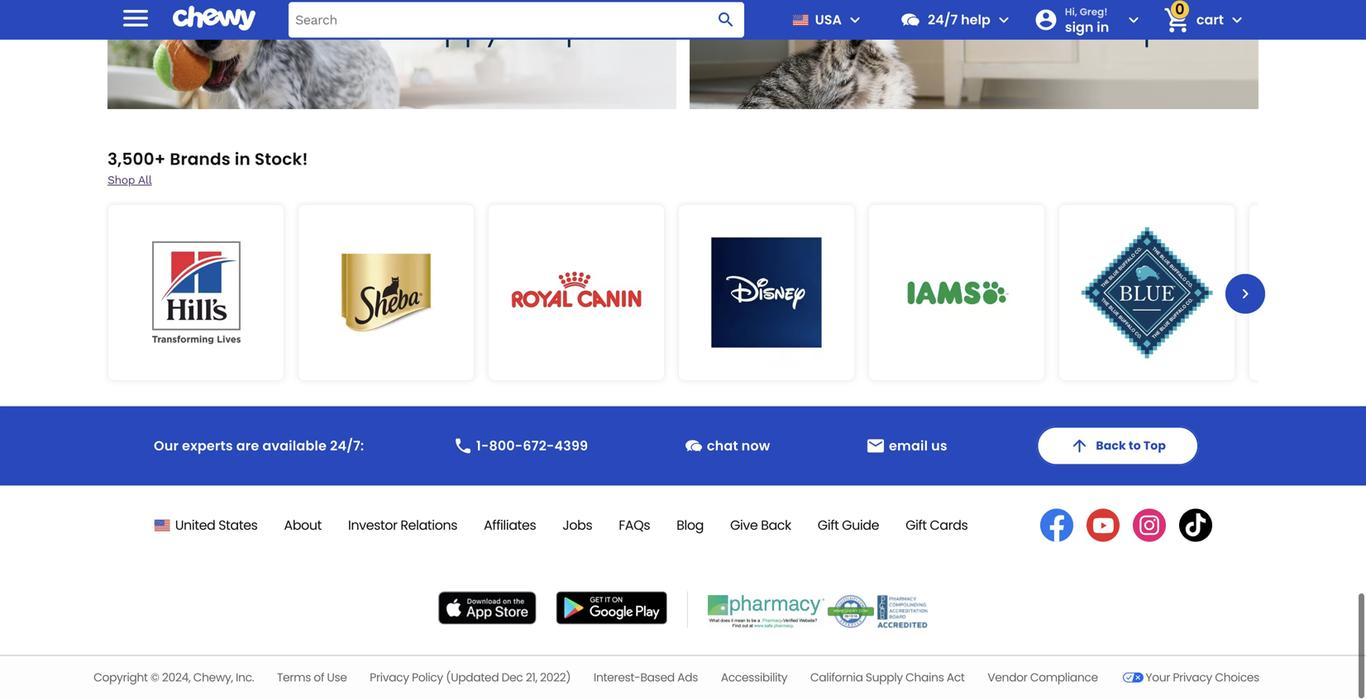 Task type: describe. For each thing, give the bounding box(es) containing it.
instagram image
[[1133, 510, 1166, 543]]

now
[[742, 438, 770, 456]]

email
[[889, 438, 928, 456]]

privacy choices image
[[1121, 667, 1146, 691]]

21,
[[526, 671, 537, 687]]

24/7
[[928, 10, 958, 29]]

tiktok image
[[1179, 510, 1212, 543]]

relations
[[400, 517, 457, 536]]

copyright © 2024 , chewy, inc.
[[94, 671, 254, 687]]

sign
[[1065, 18, 1094, 36]]

download android app image
[[556, 593, 667, 626]]

faqs
[[619, 517, 650, 536]]

2022)
[[540, 671, 571, 687]]

usa
[[815, 10, 842, 29]]

iams image
[[882, 218, 1032, 369]]

based
[[640, 671, 675, 687]]

facebook image
[[1040, 510, 1073, 543]]

of
[[314, 671, 324, 687]]

affiliates
[[484, 517, 536, 536]]

about
[[284, 517, 322, 536]]

Product search field
[[289, 2, 744, 38]]

Search text field
[[289, 2, 744, 38]]

use
[[327, 671, 347, 687]]

hi,
[[1065, 5, 1077, 18]]

to
[[1129, 439, 1141, 455]]

investor relations link
[[348, 517, 457, 536]]

blue buffalo image
[[1072, 218, 1222, 369]]

united states
[[175, 517, 258, 536]]

california supply chains act
[[810, 671, 965, 687]]

give back
[[730, 517, 791, 536]]

gift cards link
[[906, 517, 968, 536]]

in
[[1097, 18, 1109, 36]]

cart menu image
[[1227, 10, 1247, 30]]

your
[[1146, 671, 1170, 687]]

1 privacy from the left
[[370, 671, 409, 687]]

cards
[[930, 517, 968, 536]]

chat now
[[707, 438, 770, 456]]

gift guide
[[818, 517, 879, 536]]

sheba image
[[311, 218, 461, 369]]

back to top
[[1096, 439, 1166, 455]]

vendor compliance link
[[988, 671, 1098, 687]]

puppy shop image
[[108, 0, 676, 110]]

download ios app image
[[438, 593, 536, 626]]

ads
[[677, 671, 698, 687]]

stock!
[[255, 149, 308, 172]]

top
[[1144, 439, 1166, 455]]

shop all link
[[108, 174, 152, 188]]

interest-
[[594, 671, 640, 687]]

california supply chains act link
[[810, 671, 965, 687]]

hills image
[[121, 218, 271, 369]]

your privacy choices
[[1146, 671, 1259, 687]]

usa button
[[786, 0, 865, 40]]

©
[[150, 671, 159, 687]]

back inside button
[[1096, 439, 1126, 455]]

youtube image
[[1087, 510, 1120, 543]]

gift for gift cards
[[906, 517, 927, 536]]

cart
[[1196, 10, 1224, 29]]

privacy policy (updated dec 21, 2022) link
[[370, 671, 571, 687]]

help menu image
[[994, 10, 1014, 30]]

legitscript approved image
[[828, 596, 874, 629]]

vendor
[[988, 671, 1027, 687]]

interest-based ads link
[[594, 671, 698, 687]]

kitten shop image
[[690, 0, 1259, 110]]

terms of use link
[[277, 671, 347, 687]]

chewy,
[[193, 671, 233, 687]]

terms of use
[[277, 671, 347, 687]]

email us
[[889, 438, 948, 456]]

about link
[[284, 517, 322, 536]]

chat
[[707, 438, 738, 456]]

items image
[[1162, 5, 1191, 35]]

email us link
[[859, 431, 954, 464]]

inc.
[[236, 671, 254, 687]]

affiliates link
[[484, 517, 536, 536]]

4399
[[554, 438, 588, 456]]

3,500+ brands in stock! shop all
[[108, 149, 308, 188]]



Task type: locate. For each thing, give the bounding box(es) containing it.
24/7 help link
[[893, 0, 991, 40]]

2 gift from the left
[[906, 517, 927, 536]]

24/7:
[[330, 438, 364, 456]]

royal canin image
[[501, 218, 652, 369]]

gift for gift guide
[[818, 517, 839, 536]]

672-
[[523, 438, 554, 456]]

1 horizontal spatial menu image
[[845, 10, 865, 30]]

,
[[189, 671, 190, 687]]

back
[[1096, 439, 1126, 455], [761, 517, 791, 536]]

1 horizontal spatial back
[[1096, 439, 1126, 455]]

list
[[104, 202, 1366, 388]]

jobs
[[563, 517, 592, 536]]

privacy left policy
[[370, 671, 409, 687]]

policy
[[412, 671, 443, 687]]

0 horizontal spatial privacy
[[370, 671, 409, 687]]

chewy support image
[[900, 9, 921, 31]]

supply
[[866, 671, 903, 687]]

account menu image
[[1124, 10, 1144, 30]]

1 horizontal spatial gift
[[906, 517, 927, 536]]

jobs link
[[563, 517, 592, 536]]

1 vertical spatial back
[[761, 517, 791, 536]]

compliance
[[1030, 671, 1098, 687]]

gift left 'cards'
[[906, 517, 927, 536]]

investor relations
[[348, 517, 457, 536]]

menu image inside usa dropdown button
[[845, 10, 865, 30]]

1 horizontal spatial privacy
[[1173, 671, 1212, 687]]

1-800-672-4399
[[476, 438, 588, 456]]

go to achc pharmacy accreditation image
[[708, 596, 824, 629]]

0 vertical spatial back
[[1096, 439, 1126, 455]]

list item
[[1249, 202, 1366, 388]]

act
[[947, 671, 965, 687]]

accessibility link
[[721, 671, 787, 687]]

privacy inside your privacy choices link
[[1173, 671, 1212, 687]]

united
[[175, 517, 215, 536]]

give
[[730, 517, 758, 536]]

24/7 help
[[928, 10, 991, 29]]

vendor compliance
[[988, 671, 1098, 687]]

compounding pharmacy approved image
[[877, 596, 928, 629]]

us
[[931, 438, 948, 456]]

1-800-672-4399 link
[[446, 431, 595, 464]]

privacy policy (updated dec 21, 2022)
[[370, 671, 571, 687]]

interest-based ads
[[594, 671, 698, 687]]

800-
[[489, 438, 523, 456]]

brands
[[170, 149, 231, 172]]

0 horizontal spatial gift
[[818, 517, 839, 536]]

gift
[[818, 517, 839, 536], [906, 517, 927, 536]]

chat now button
[[677, 431, 777, 464]]

0 horizontal spatial menu image
[[119, 1, 152, 35]]

our
[[154, 438, 179, 456]]

disney image
[[691, 218, 842, 369]]

chewy support image
[[684, 437, 704, 457]]

available
[[262, 438, 327, 456]]

privacy right your
[[1173, 671, 1212, 687]]

back to top button
[[1036, 427, 1199, 467]]

chains
[[906, 671, 944, 687]]

privacy
[[370, 671, 409, 687], [1173, 671, 1212, 687]]

blog link
[[677, 517, 704, 536]]

0 horizontal spatial back
[[761, 517, 791, 536]]

give back link
[[730, 517, 791, 536]]

menu image
[[119, 1, 152, 35], [845, 10, 865, 30]]

gift left the guide
[[818, 517, 839, 536]]

back right give at the bottom
[[761, 517, 791, 536]]

3,500+
[[108, 149, 166, 172]]

california
[[810, 671, 863, 687]]

copyright
[[94, 671, 148, 687]]

faqs link
[[619, 517, 650, 536]]

in
[[235, 149, 251, 172]]

shop
[[108, 174, 135, 188]]

all
[[138, 174, 152, 188]]

dec
[[502, 671, 523, 687]]

submit search image
[[716, 10, 736, 30]]

menu image left the chewy home image
[[119, 1, 152, 35]]

are
[[236, 438, 259, 456]]

back left to
[[1096, 439, 1126, 455]]

terms
[[277, 671, 311, 687]]

2024
[[162, 671, 189, 687]]

our experts are available 24/7:
[[154, 438, 364, 456]]

hi, greg! sign in
[[1065, 5, 1109, 36]]

guide
[[842, 517, 879, 536]]

united states button
[[154, 517, 258, 536]]

states
[[218, 517, 258, 536]]

chewy home image
[[173, 0, 256, 37]]

2 privacy from the left
[[1173, 671, 1212, 687]]

choices
[[1215, 671, 1259, 687]]

(updated
[[446, 671, 499, 687]]

blog
[[677, 517, 704, 536]]

1-
[[476, 438, 489, 456]]

cart link
[[1157, 0, 1224, 40]]

accessibility
[[721, 671, 787, 687]]

1 gift from the left
[[818, 517, 839, 536]]

gift cards
[[906, 517, 968, 536]]

experts
[[182, 438, 233, 456]]

gift guide link
[[818, 517, 879, 536]]

your privacy choices link
[[1121, 667, 1259, 691]]

help
[[961, 10, 991, 29]]

menu image right usa
[[845, 10, 865, 30]]

greg!
[[1080, 5, 1108, 18]]



Task type: vqa. For each thing, say whether or not it's contained in the screenshot.
the Nexgard image
no



